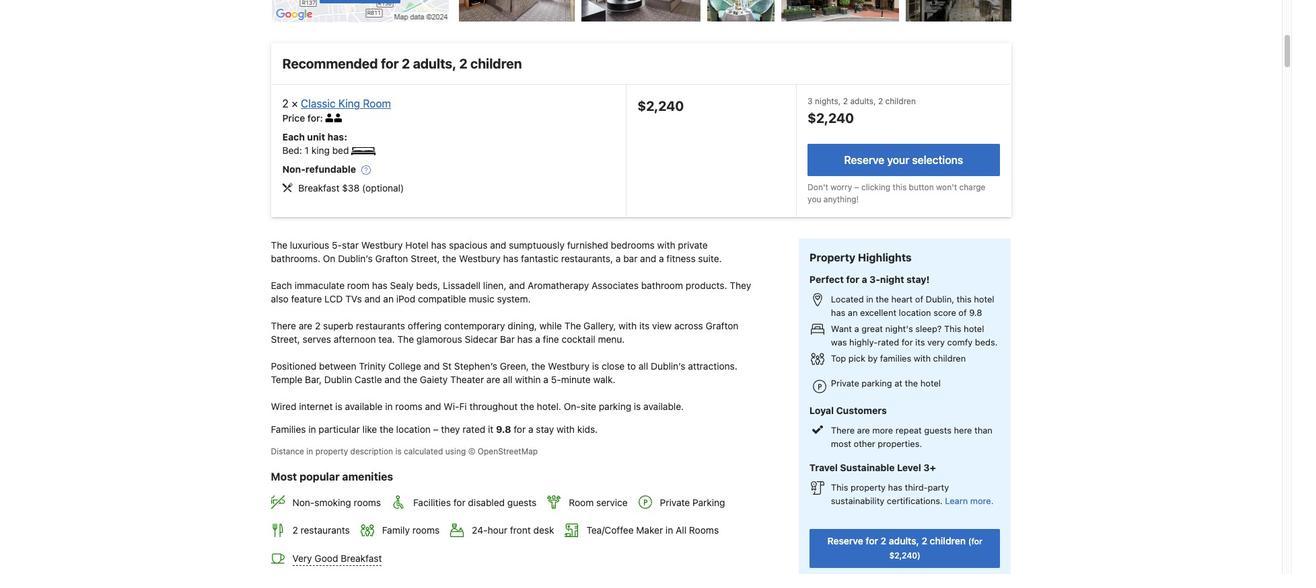 Task type: vqa. For each thing, say whether or not it's contained in the screenshot.
the – to the top
yes



Task type: locate. For each thing, give the bounding box(es) containing it.
there down also
[[271, 320, 296, 332]]

1 horizontal spatial 5-
[[551, 374, 561, 386]]

private parking at the hotel
[[831, 378, 941, 389]]

guests inside there are more repeat guests here than most other properties.
[[924, 425, 952, 436]]

1 horizontal spatial its
[[916, 337, 925, 348]]

rooms down amenities in the left bottom of the page
[[354, 498, 381, 509]]

3-
[[870, 274, 880, 285]]

for for recommended for 2 adults,  2 children
[[381, 56, 399, 71]]

dublin's right to
[[651, 361, 686, 372]]

in left all
[[666, 525, 673, 537]]

rated
[[878, 337, 899, 348], [463, 424, 486, 435]]

1 vertical spatial 5-
[[551, 374, 561, 386]]

$2,240)
[[890, 551, 921, 561]]

occupancy image
[[334, 114, 343, 123]]

location up distance in property description is calculated using © openstreetmap
[[396, 424, 431, 435]]

here
[[954, 425, 972, 436]]

button
[[909, 182, 934, 192]]

for down sustainability
[[866, 536, 878, 547]]

0 vertical spatial there
[[271, 320, 296, 332]]

dublin's down star at the top left of the page
[[338, 253, 373, 264]]

are up other
[[857, 425, 870, 436]]

for up classic king room "link"
[[381, 56, 399, 71]]

the up cocktail
[[565, 320, 581, 332]]

1 horizontal spatial location
[[899, 307, 931, 318]]

0 vertical spatial dublin's
[[338, 253, 373, 264]]

room left service
[[569, 498, 594, 509]]

amenities
[[342, 471, 393, 483]]

its inside want a great night's sleep? this hotel was highly-rated for its very comfy beds.
[[916, 337, 925, 348]]

each inside the luxurious 5-star westbury hotel has spacious and sumptuously furnished bedrooms with private bathrooms. on dublin's grafton street, the westbury has fantastic restaurants, a bar and a fitness suite. each immaculate room has sealy beds, lissadell linen, and aromatherapy associates bathroom products. they also feature lcd tvs and an ipod compatible music system. there are 2 superb restaurants offering contemporary dining, while the gallery, with its view across grafton street, serves afternoon tea. the glamorous sidecar bar has a fine cocktail menu. positioned between trinity college and st stephen's green, the westbury is close to all dublin's attractions. temple bar, dublin castle and the gaiety theater are all within a 5-minute walk. wired internet is available in rooms and wi-fi throughout the hotel. on-site parking is available.
[[271, 280, 292, 291]]

location inside located in the heart of dublin, this hotel has an excellent location score of 9.8
[[899, 307, 931, 318]]

perfect for a 3-night stay!
[[810, 274, 930, 285]]

0 horizontal spatial this
[[831, 482, 848, 493]]

wi-
[[444, 401, 459, 412]]

gaiety
[[420, 374, 448, 386]]

excellent
[[860, 307, 897, 318]]

1
[[305, 145, 309, 156]]

1 vertical spatial non-
[[292, 498, 315, 509]]

1 vertical spatial grafton
[[706, 320, 739, 332]]

1 vertical spatial of
[[959, 307, 967, 318]]

serves
[[303, 334, 331, 345]]

2 horizontal spatial adults,
[[889, 536, 919, 547]]

westbury up minute
[[548, 361, 590, 372]]

recommended
[[282, 56, 378, 71]]

0 horizontal spatial 9.8
[[496, 424, 511, 435]]

restaurants
[[356, 320, 405, 332], [301, 525, 350, 537]]

1 vertical spatial rooms
[[354, 498, 381, 509]]

families in particular like the location – they rated it 9.8 for a stay with kids.
[[271, 424, 598, 435]]

its
[[639, 320, 650, 332], [916, 337, 925, 348]]

and right spacious
[[490, 239, 506, 251]]

1 vertical spatial there
[[831, 425, 855, 436]]

pick
[[849, 353, 866, 364]]

for inside want a great night's sleep? this hotel was highly-rated for its very comfy beds.
[[902, 337, 913, 348]]

in inside located in the heart of dublin, this hotel has an excellent location score of 9.8
[[866, 294, 874, 305]]

king
[[312, 145, 330, 156]]

private up all
[[660, 498, 690, 509]]

are up serves
[[299, 320, 312, 332]]

private
[[831, 378, 859, 389], [660, 498, 690, 509]]

non- for smoking
[[292, 498, 315, 509]]

– right worry
[[855, 182, 859, 192]]

sustainability
[[831, 496, 885, 507]]

price for :
[[282, 112, 325, 124]]

1 king bed
[[305, 145, 349, 156]]

adults, for recommended
[[413, 56, 456, 71]]

the right "tea."
[[397, 334, 414, 345]]

children inside 3 nights, 2 adults, 2 children $2,240
[[886, 96, 916, 106]]

guests
[[924, 425, 952, 436], [507, 498, 537, 509]]

room right king
[[363, 98, 391, 110]]

the up bathrooms.
[[271, 239, 288, 251]]

$2,240 inside 3 nights, 2 adults, 2 children $2,240
[[808, 110, 854, 126]]

the up the excellent
[[876, 294, 889, 305]]

in down internet
[[308, 424, 316, 435]]

aromatherapy
[[528, 280, 589, 291]]

2 vertical spatial are
[[857, 425, 870, 436]]

adults, inside 3 nights, 2 adults, 2 children $2,240
[[850, 96, 876, 106]]

restaurants up "tea."
[[356, 320, 405, 332]]

rooms inside the luxurious 5-star westbury hotel has spacious and sumptuously furnished bedrooms with private bathrooms. on dublin's grafton street, the westbury has fantastic restaurants, a bar and a fitness suite. each immaculate room has sealy beds, lissadell linen, and aromatherapy associates bathroom products. they also feature lcd tvs and an ipod compatible music system. there are 2 superb restaurants offering contemporary dining, while the gallery, with its view across grafton street, serves afternoon tea. the glamorous sidecar bar has a fine cocktail menu. positioned between trinity college and st stephen's green, the westbury is close to all dublin's attractions. temple bar, dublin castle and the gaiety theater are all within a 5-minute walk. wired internet is available in rooms and wi-fi throughout the hotel. on-site parking is available.
[[395, 401, 423, 412]]

0 vertical spatial this
[[893, 182, 907, 192]]

all
[[676, 525, 687, 537]]

restaurants up good at the bottom of the page
[[301, 525, 350, 537]]

you
[[808, 194, 822, 204]]

breakfast $38 (optional)
[[298, 183, 404, 194]]

0 horizontal spatial breakfast
[[298, 183, 340, 194]]

westbury down spacious
[[459, 253, 501, 264]]

0 horizontal spatial an
[[383, 293, 394, 305]]

lissadell
[[443, 280, 481, 291]]

there inside the luxurious 5-star westbury hotel has spacious and sumptuously furnished bedrooms with private bathrooms. on dublin's grafton street, the westbury has fantastic restaurants, a bar and a fitness suite. each immaculate room has sealy beds, lissadell linen, and aromatherapy associates bathroom products. they also feature lcd tvs and an ipod compatible music system. there are 2 superb restaurants offering contemporary dining, while the gallery, with its view across grafton street, serves afternoon tea. the glamorous sidecar bar has a fine cocktail menu. positioned between trinity college and st stephen's green, the westbury is close to all dublin's attractions. temple bar, dublin castle and the gaiety theater are all within a 5-minute walk. wired internet is available in rooms and wi-fi throughout the hotel. on-site parking is available.
[[271, 320, 296, 332]]

families
[[880, 353, 912, 364]]

0 vertical spatial this
[[944, 323, 962, 334]]

grafton
[[375, 253, 408, 264], [706, 320, 739, 332]]

0 vertical spatial an
[[383, 293, 394, 305]]

non- for refundable
[[282, 164, 306, 175]]

rated left it
[[463, 424, 486, 435]]

is left available.
[[634, 401, 641, 412]]

private down top
[[831, 378, 859, 389]]

a left 3-
[[862, 274, 867, 285]]

0 horizontal spatial 5-
[[332, 239, 342, 251]]

its down sleep?
[[916, 337, 925, 348]]

0 vertical spatial all
[[639, 361, 648, 372]]

1 vertical spatial property
[[851, 482, 886, 493]]

1 vertical spatial this
[[831, 482, 848, 493]]

and up gaiety
[[424, 361, 440, 372]]

0 vertical spatial room
[[363, 98, 391, 110]]

9.8 inside located in the heart of dublin, this hotel has an excellent location score of 9.8
[[969, 307, 982, 318]]

0 horizontal spatial adults,
[[413, 56, 456, 71]]

a left the fitness
[[659, 253, 664, 264]]

has left third-
[[888, 482, 903, 493]]

hour
[[488, 525, 508, 537]]

1 vertical spatial –
[[433, 424, 439, 435]]

breakfast down non-refundable
[[298, 183, 340, 194]]

1 vertical spatial hotel
[[964, 323, 984, 334]]

has down located
[[831, 307, 846, 318]]

of right 'score'
[[959, 307, 967, 318]]

for for price for :
[[308, 112, 320, 124]]

for for reserve for 2 adults, 2 children
[[866, 536, 878, 547]]

more details on meals and payment options image
[[362, 166, 371, 175]]

0 vertical spatial reserve
[[844, 154, 885, 166]]

0 horizontal spatial guests
[[507, 498, 537, 509]]

0 vertical spatial location
[[899, 307, 931, 318]]

0 vertical spatial grafton
[[375, 253, 408, 264]]

fitness
[[667, 253, 696, 264]]

located in the heart of dublin, this hotel has an excellent location score of 9.8
[[831, 294, 995, 318]]

2 horizontal spatial are
[[857, 425, 870, 436]]

– left "they"
[[433, 424, 439, 435]]

property up sustainability
[[851, 482, 886, 493]]

2 vertical spatial westbury
[[548, 361, 590, 372]]

forkknife image
[[282, 183, 293, 193]]

0 horizontal spatial dublin's
[[338, 253, 373, 264]]

1 horizontal spatial this
[[957, 294, 972, 305]]

1 vertical spatial reserve
[[828, 536, 863, 547]]

compatible
[[418, 293, 466, 305]]

dublin's
[[338, 253, 373, 264], [651, 361, 686, 372]]

0 horizontal spatial there
[[271, 320, 296, 332]]

in right available
[[385, 401, 393, 412]]

the right like
[[380, 424, 394, 435]]

2 vertical spatial adults,
[[889, 536, 919, 547]]

in inside the luxurious 5-star westbury hotel has spacious and sumptuously furnished bedrooms with private bathrooms. on dublin's grafton street, the westbury has fantastic restaurants, a bar and a fitness suite. each immaculate room has sealy beds, lissadell linen, and aromatherapy associates bathroom products. they also feature lcd tvs and an ipod compatible music system. there are 2 superb restaurants offering contemporary dining, while the gallery, with its view across grafton street, serves afternoon tea. the glamorous sidecar bar has a fine cocktail menu. positioned between trinity college and st stephen's green, the westbury is close to all dublin's attractions. temple bar, dublin castle and the gaiety theater are all within a 5-minute walk. wired internet is available in rooms and wi-fi throughout the hotel. on-site parking is available.
[[385, 401, 393, 412]]

1 horizontal spatial room
[[569, 498, 594, 509]]

a inside want a great night's sleep? this hotel was highly-rated for its very comfy beds.
[[855, 323, 859, 334]]

0 horizontal spatial the
[[271, 239, 288, 251]]

0 vertical spatial property
[[315, 447, 348, 457]]

stephen's
[[454, 361, 497, 372]]

this up comfy at the bottom right
[[944, 323, 962, 334]]

loyal
[[810, 405, 834, 416]]

sidecar
[[465, 334, 498, 345]]

$2,240
[[638, 98, 684, 114], [808, 110, 854, 126]]

wired
[[271, 401, 297, 412]]

5- up hotel.
[[551, 374, 561, 386]]

1 vertical spatial the
[[565, 320, 581, 332]]

0 vertical spatial restaurants
[[356, 320, 405, 332]]

travel sustainable level  3+
[[810, 462, 936, 474]]

0 vertical spatial 9.8
[[969, 307, 982, 318]]

9.8 right 'score'
[[969, 307, 982, 318]]

hotel inside located in the heart of dublin, this hotel has an excellent location score of 9.8
[[974, 294, 995, 305]]

street, up the positioned
[[271, 334, 300, 345]]

1 horizontal spatial adults,
[[850, 96, 876, 106]]

0 vertical spatial street,
[[411, 253, 440, 264]]

score
[[934, 307, 956, 318]]

occupancy image
[[325, 114, 334, 123]]

0 horizontal spatial –
[[433, 424, 439, 435]]

fine
[[543, 334, 559, 345]]

1 horizontal spatial breakfast
[[341, 553, 382, 565]]

openstreetmap
[[478, 447, 538, 457]]

0 horizontal spatial street,
[[271, 334, 300, 345]]

0 horizontal spatial property
[[315, 447, 348, 457]]

its left view
[[639, 320, 650, 332]]

0 vertical spatial rated
[[878, 337, 899, 348]]

are down the stephen's
[[487, 374, 500, 386]]

9.8 right it
[[496, 424, 511, 435]]

all down green,
[[503, 374, 513, 386]]

1 horizontal spatial westbury
[[459, 253, 501, 264]]

0 horizontal spatial parking
[[599, 401, 631, 412]]

the inside located in the heart of dublin, this hotel has an excellent location score of 9.8
[[876, 294, 889, 305]]

rooms
[[395, 401, 423, 412], [354, 498, 381, 509], [412, 525, 440, 537]]

in right 'distance'
[[306, 447, 313, 457]]

non- down bed:
[[282, 164, 306, 175]]

dublin,
[[926, 294, 955, 305]]

each up bed:
[[282, 131, 305, 143]]

0 horizontal spatial grafton
[[375, 253, 408, 264]]

9.8
[[969, 307, 982, 318], [496, 424, 511, 435]]

children for top pick by families with children
[[933, 353, 966, 364]]

there up most
[[831, 425, 855, 436]]

0 horizontal spatial restaurants
[[301, 525, 350, 537]]

street, down hotel
[[411, 253, 440, 264]]

room
[[347, 280, 370, 291]]

parking left at
[[862, 378, 892, 389]]

1 horizontal spatial grafton
[[706, 320, 739, 332]]

0 horizontal spatial $2,240
[[638, 98, 684, 114]]

reserve for reserve for 2 adults, 2 children
[[828, 536, 863, 547]]

location down heart
[[899, 307, 931, 318]]

1 horizontal spatial –
[[855, 182, 859, 192]]

rooms down facilities
[[412, 525, 440, 537]]

a up highly-
[[855, 323, 859, 334]]

most
[[271, 471, 297, 483]]

gallery,
[[584, 320, 616, 332]]

0 vertical spatial breakfast
[[298, 183, 340, 194]]

0 horizontal spatial rated
[[463, 424, 486, 435]]

available.
[[644, 401, 684, 412]]

products.
[[686, 280, 727, 291]]

1 vertical spatial rated
[[463, 424, 486, 435]]

1 vertical spatial breakfast
[[341, 553, 382, 565]]

an inside located in the heart of dublin, this hotel has an excellent location score of 9.8
[[848, 307, 858, 318]]

want a great night's sleep? this hotel was highly-rated for its very comfy beds.
[[831, 323, 998, 348]]

1 horizontal spatial an
[[848, 307, 858, 318]]

1 vertical spatial westbury
[[459, 253, 501, 264]]

2 horizontal spatial the
[[565, 320, 581, 332]]

rated down night's
[[878, 337, 899, 348]]

available
[[345, 401, 383, 412]]

rooms up 'families in particular like the location – they rated it 9.8 for a stay with kids.'
[[395, 401, 423, 412]]

other
[[854, 439, 876, 449]]

5- up on
[[332, 239, 342, 251]]

all right to
[[639, 361, 648, 372]]

1 horizontal spatial are
[[487, 374, 500, 386]]

the luxurious 5-star westbury hotel has spacious and sumptuously furnished bedrooms with private bathrooms. on dublin's grafton street, the westbury has fantastic restaurants, a bar and a fitness suite. each immaculate room has sealy beds, lissadell linen, and aromatherapy associates bathroom products. they also feature lcd tvs and an ipod compatible music system. there are 2 superb restaurants offering contemporary dining, while the gallery, with its view across grafton street, serves afternoon tea. the glamorous sidecar bar has a fine cocktail menu. positioned between trinity college and st stephen's green, the westbury is close to all dublin's attractions. temple bar, dublin castle and the gaiety theater are all within a 5-minute walk. wired internet is available in rooms and wi-fi throughout the hotel. on-site parking is available.
[[271, 239, 754, 412]]

1 horizontal spatial property
[[851, 482, 886, 493]]

in up the excellent
[[866, 294, 874, 305]]

within
[[515, 374, 541, 386]]

system.
[[497, 293, 531, 305]]

view
[[652, 320, 672, 332]]

non- down popular
[[292, 498, 315, 509]]

immaculate
[[295, 280, 345, 291]]

breakfast right good at the bottom of the page
[[341, 553, 382, 565]]

has right hotel
[[431, 239, 447, 251]]

an inside the luxurious 5-star westbury hotel has spacious and sumptuously furnished bedrooms with private bathrooms. on dublin's grafton street, the westbury has fantastic restaurants, a bar and a fitness suite. each immaculate room has sealy beds, lissadell linen, and aromatherapy associates bathroom products. they also feature lcd tvs and an ipod compatible music system. there are 2 superb restaurants offering contemporary dining, while the gallery, with its view across grafton street, serves afternoon tea. the glamorous sidecar bar has a fine cocktail menu. positioned between trinity college and st stephen's green, the westbury is close to all dublin's attractions. temple bar, dublin castle and the gaiety theater are all within a 5-minute walk. wired internet is available in rooms and wi-fi throughout the hotel. on-site parking is available.
[[383, 293, 394, 305]]

afternoon
[[334, 334, 376, 345]]

of
[[915, 294, 924, 305], [959, 307, 967, 318]]

beds,
[[416, 280, 440, 291]]

has inside located in the heart of dublin, this hotel has an excellent location score of 9.8
[[831, 307, 846, 318]]

this right the dublin,
[[957, 294, 972, 305]]

0 vertical spatial adults,
[[413, 56, 456, 71]]

1 vertical spatial all
[[503, 374, 513, 386]]

for left stay
[[514, 424, 526, 435]]

grafton down hotel
[[375, 253, 408, 264]]

menu.
[[598, 334, 625, 345]]

private for private parking
[[660, 498, 690, 509]]

1 vertical spatial this
[[957, 294, 972, 305]]

breakfast
[[298, 183, 340, 194], [341, 553, 382, 565]]

0 vertical spatial private
[[831, 378, 859, 389]]

1 vertical spatial dublin's
[[651, 361, 686, 372]]

0 vertical spatial guests
[[924, 425, 952, 436]]

guests up "front" at the left bottom of page
[[507, 498, 537, 509]]

room service
[[569, 498, 628, 509]]

adults,
[[413, 56, 456, 71], [850, 96, 876, 106], [889, 536, 919, 547]]

0 vertical spatial each
[[282, 131, 305, 143]]

room
[[363, 98, 391, 110], [569, 498, 594, 509]]

1 horizontal spatial this
[[944, 323, 962, 334]]

0 vertical spatial rooms
[[395, 401, 423, 412]]

non-
[[282, 164, 306, 175], [292, 498, 315, 509]]

located
[[831, 294, 864, 305]]

for down classic
[[308, 112, 320, 124]]

parking right site
[[599, 401, 631, 412]]

each up also
[[271, 280, 292, 291]]

0 vertical spatial non-
[[282, 164, 306, 175]]

0 vertical spatial westbury
[[361, 239, 403, 251]]

and up system. in the bottom of the page
[[509, 280, 525, 291]]

an left ipod
[[383, 293, 394, 305]]

on-
[[564, 401, 581, 412]]

throughout
[[470, 401, 518, 412]]

1 horizontal spatial $2,240
[[808, 110, 854, 126]]

hotel
[[974, 294, 995, 305], [964, 323, 984, 334], [921, 378, 941, 389]]

1 horizontal spatial 9.8
[[969, 307, 982, 318]]

children for 3 nights, 2 adults, 2 children $2,240
[[886, 96, 916, 106]]

the down college
[[403, 374, 417, 386]]

0 horizontal spatial private
[[660, 498, 690, 509]]

0 horizontal spatial of
[[915, 294, 924, 305]]

bed
[[332, 145, 349, 156]]

1 horizontal spatial there
[[831, 425, 855, 436]]

a right the within in the bottom of the page
[[543, 374, 549, 386]]

sumptuously
[[509, 239, 565, 251]]

college
[[388, 361, 421, 372]]

property down particular
[[315, 447, 348, 457]]

an down located
[[848, 307, 858, 318]]

for up located
[[846, 274, 860, 285]]

of right heart
[[915, 294, 924, 305]]

0 vertical spatial its
[[639, 320, 650, 332]]

2 restaurants
[[292, 525, 350, 537]]

0 horizontal spatial this
[[893, 182, 907, 192]]

price
[[282, 112, 305, 124]]

1 horizontal spatial guests
[[924, 425, 952, 436]]

guests left here
[[924, 425, 952, 436]]

westbury right star at the top left of the page
[[361, 239, 403, 251]]

bar
[[623, 253, 638, 264]]



Task type: describe. For each thing, give the bounding box(es) containing it.
1 horizontal spatial parking
[[862, 378, 892, 389]]

0 vertical spatial the
[[271, 239, 288, 251]]

are inside there are more repeat guests here than most other properties.
[[857, 425, 870, 436]]

a left bar in the top of the page
[[616, 253, 621, 264]]

using
[[445, 447, 466, 457]]

with up the menu.
[[619, 320, 637, 332]]

close
[[602, 361, 625, 372]]

and down college
[[385, 374, 401, 386]]

with right stay
[[557, 424, 575, 435]]

top
[[831, 353, 846, 364]]

temple
[[271, 374, 302, 386]]

0 horizontal spatial all
[[503, 374, 513, 386]]

properties.
[[878, 439, 922, 449]]

has:
[[328, 131, 347, 143]]

bar
[[500, 334, 515, 345]]

2 inside the luxurious 5-star westbury hotel has spacious and sumptuously furnished bedrooms with private bathrooms. on dublin's grafton street, the westbury has fantastic restaurants, a bar and a fitness suite. each immaculate room has sealy beds, lissadell linen, and aromatherapy associates bathroom products. they also feature lcd tvs and an ipod compatible music system. there are 2 superb restaurants offering contemporary dining, while the gallery, with its view across grafton street, serves afternoon tea. the glamorous sidecar bar has a fine cocktail menu. positioned between trinity college and st stephen's green, the westbury is close to all dublin's attractions. temple bar, dublin castle and the gaiety theater are all within a 5-minute walk. wired internet is available in rooms and wi-fi throughout the hotel. on-site parking is available.
[[315, 320, 321, 332]]

private for private parking at the hotel
[[831, 378, 859, 389]]

adults, for 3
[[850, 96, 876, 106]]

the left hotel.
[[520, 401, 534, 412]]

3 nights, 2 adults, 2 children $2,240
[[808, 96, 916, 126]]

parking inside the luxurious 5-star westbury hotel has spacious and sumptuously furnished bedrooms with private bathrooms. on dublin's grafton street, the westbury has fantastic restaurants, a bar and a fitness suite. each immaculate room has sealy beds, lissadell linen, and aromatherapy associates bathroom products. they also feature lcd tvs and an ipod compatible music system. there are 2 superb restaurants offering contemporary dining, while the gallery, with its view across grafton street, serves afternoon tea. the glamorous sidecar bar has a fine cocktail menu. positioned between trinity college and st stephen's green, the westbury is close to all dublin's attractions. temple bar, dublin castle and the gaiety theater are all within a 5-minute walk. wired internet is available in rooms and wi-fi throughout the hotel. on-site parking is available.
[[599, 401, 631, 412]]

description
[[350, 447, 393, 457]]

certifications.
[[887, 496, 943, 507]]

site
[[581, 401, 596, 412]]

– inside don't worry – clicking this button won't charge you anything!
[[855, 182, 859, 192]]

the up the within in the bottom of the page
[[531, 361, 546, 372]]

it
[[488, 424, 494, 435]]

private
[[678, 239, 708, 251]]

is up particular
[[335, 401, 342, 412]]

disabled
[[468, 498, 505, 509]]

1 vertical spatial room
[[569, 498, 594, 509]]

0 horizontal spatial room
[[363, 98, 391, 110]]

calculated
[[404, 447, 443, 457]]

tea/coffee
[[587, 525, 634, 537]]

positioned
[[271, 361, 317, 372]]

across
[[675, 320, 703, 332]]

(optional)
[[362, 183, 404, 194]]

is left the calculated
[[395, 447, 402, 457]]

restaurants inside the luxurious 5-star westbury hotel has spacious and sumptuously furnished bedrooms with private bathrooms. on dublin's grafton street, the westbury has fantastic restaurants, a bar and a fitness suite. each immaculate room has sealy beds, lissadell linen, and aromatherapy associates bathroom products. they also feature lcd tvs and an ipod compatible music system. there are 2 superb restaurants offering contemporary dining, while the gallery, with its view across grafton street, serves afternoon tea. the glamorous sidecar bar has a fine cocktail menu. positioned between trinity college and st stephen's green, the westbury is close to all dublin's attractions. temple bar, dublin castle and the gaiety theater are all within a 5-minute walk. wired internet is available in rooms and wi-fi throughout the hotel. on-site parking is available.
[[356, 320, 405, 332]]

rated inside want a great night's sleep? this hotel was highly-rated for its very comfy beds.
[[878, 337, 899, 348]]

minute
[[561, 374, 591, 386]]

and right bar in the top of the page
[[640, 253, 656, 264]]

in for the
[[866, 294, 874, 305]]

for for perfect for a 3-night stay!
[[846, 274, 860, 285]]

1 horizontal spatial street,
[[411, 253, 440, 264]]

its inside the luxurious 5-star westbury hotel has spacious and sumptuously furnished bedrooms with private bathrooms. on dublin's grafton street, the westbury has fantastic restaurants, a bar and a fitness suite. each immaculate room has sealy beds, lissadell linen, and aromatherapy associates bathroom products. they also feature lcd tvs and an ipod compatible music system. there are 2 superb restaurants offering contemporary dining, while the gallery, with its view across grafton street, serves afternoon tea. the glamorous sidecar bar has a fine cocktail menu. positioned between trinity college and st stephen's green, the westbury is close to all dublin's attractions. temple bar, dublin castle and the gaiety theater are all within a 5-minute walk. wired internet is available in rooms and wi-fi throughout the hotel. on-site parking is available.
[[639, 320, 650, 332]]

walk.
[[593, 374, 616, 386]]

service
[[596, 498, 628, 509]]

1 vertical spatial street,
[[271, 334, 300, 345]]

0 horizontal spatial westbury
[[361, 239, 403, 251]]

don't
[[808, 182, 829, 192]]

most popular amenities
[[271, 471, 393, 483]]

a left "fine"
[[535, 334, 540, 345]]

associates
[[592, 280, 639, 291]]

sustainable
[[840, 462, 895, 474]]

selections
[[912, 154, 963, 166]]

2 vertical spatial hotel
[[921, 378, 941, 389]]

facilities for disabled guests
[[413, 498, 537, 509]]

night's
[[885, 323, 913, 334]]

unit
[[307, 131, 325, 143]]

a left stay
[[528, 424, 534, 435]]

attractions.
[[688, 361, 738, 372]]

2 vertical spatial rooms
[[412, 525, 440, 537]]

the down spacious
[[442, 253, 457, 264]]

has right the room
[[372, 280, 388, 291]]

private parking
[[660, 498, 725, 509]]

adults, for reserve
[[889, 536, 919, 547]]

with down very
[[914, 353, 931, 364]]

reserve for 2 adults, 2 children
[[828, 536, 968, 547]]

the right at
[[905, 378, 918, 389]]

reserve your selections link
[[808, 144, 1000, 176]]

offering
[[408, 320, 442, 332]]

this inside want a great night's sleep? this hotel was highly-rated for its very comfy beds.
[[944, 323, 962, 334]]

property inside "this property has third-party sustainability certifications. learn more."
[[851, 482, 886, 493]]

level
[[897, 462, 921, 474]]

this inside "this property has third-party sustainability certifications. learn more."
[[831, 482, 848, 493]]

1 vertical spatial are
[[487, 374, 500, 386]]

2 ×
[[282, 98, 298, 110]]

children for recommended for 2 adults,  2 children
[[471, 56, 522, 71]]

1 vertical spatial guests
[[507, 498, 537, 509]]

family rooms
[[382, 525, 440, 537]]

1 horizontal spatial all
[[639, 361, 648, 372]]

like
[[363, 424, 377, 435]]

1 vertical spatial 9.8
[[496, 424, 511, 435]]

particular
[[319, 424, 360, 435]]

spacious
[[449, 239, 488, 251]]

and left wi-
[[425, 401, 441, 412]]

refundable
[[306, 164, 356, 175]]

1 horizontal spatial of
[[959, 307, 967, 318]]

non-smoking rooms
[[292, 498, 381, 509]]

furnished
[[567, 239, 608, 251]]

has down dining,
[[517, 334, 533, 345]]

bathrooms.
[[271, 253, 320, 264]]

than
[[975, 425, 993, 436]]

children for reserve for 2 adults, 2 children
[[930, 536, 966, 547]]

there inside there are more repeat guests here than most other properties.
[[831, 425, 855, 436]]

in for particular
[[308, 424, 316, 435]]

has inside "this property has third-party sustainability certifications. learn more."
[[888, 482, 903, 493]]

very
[[928, 337, 945, 348]]

1 horizontal spatial the
[[397, 334, 414, 345]]

and right the tvs
[[365, 293, 381, 305]]

facilities
[[413, 498, 451, 509]]

stay!
[[907, 274, 930, 285]]

dining,
[[508, 320, 537, 332]]

contemporary
[[444, 320, 505, 332]]

(for
[[968, 537, 983, 547]]

very good breakfast
[[292, 553, 382, 565]]

reserve for reserve your selections
[[844, 154, 885, 166]]

3+
[[924, 462, 936, 474]]

good
[[315, 553, 338, 565]]

tea/coffee maker in all rooms
[[587, 525, 719, 537]]

0 vertical spatial are
[[299, 320, 312, 332]]

parking
[[693, 498, 725, 509]]

party
[[928, 482, 949, 493]]

castle
[[355, 374, 382, 386]]

tea.
[[379, 334, 395, 345]]

0 vertical spatial of
[[915, 294, 924, 305]]

0 horizontal spatial location
[[396, 424, 431, 435]]

in for property
[[306, 447, 313, 457]]

has left fantastic
[[503, 253, 519, 264]]

beds.
[[975, 337, 998, 348]]

$38
[[342, 183, 360, 194]]

with up the fitness
[[657, 239, 676, 251]]

learn more. link
[[945, 496, 994, 507]]

won't
[[936, 182, 957, 192]]

by
[[868, 353, 878, 364]]

there are more repeat guests here than most other properties.
[[831, 425, 993, 449]]

hotel inside want a great night's sleep? this hotel was highly-rated for its very comfy beds.
[[964, 323, 984, 334]]

for for facilities for disabled guests
[[454, 498, 466, 509]]

this inside located in the heart of dublin, this hotel has an excellent location score of 9.8
[[957, 294, 972, 305]]

bedrooms
[[611, 239, 655, 251]]

tvs
[[345, 293, 362, 305]]

bathroom
[[641, 280, 683, 291]]

suite.
[[698, 253, 722, 264]]

to
[[627, 361, 636, 372]]

they
[[730, 280, 751, 291]]

family
[[382, 525, 410, 537]]

feature
[[291, 293, 322, 305]]

king
[[338, 98, 360, 110]]

kids.
[[577, 424, 598, 435]]

1 vertical spatial restaurants
[[301, 525, 350, 537]]

property highlights
[[810, 252, 912, 264]]

:
[[320, 112, 323, 124]]

theater
[[450, 374, 484, 386]]

linen,
[[483, 280, 507, 291]]

hotel
[[405, 239, 429, 251]]

stay
[[536, 424, 554, 435]]

cocktail
[[562, 334, 596, 345]]

is up walk.
[[592, 361, 599, 372]]

dublin
[[324, 374, 352, 386]]

classic king room link
[[301, 98, 391, 110]]

this inside don't worry – clicking this button won't charge you anything!
[[893, 182, 907, 192]]



